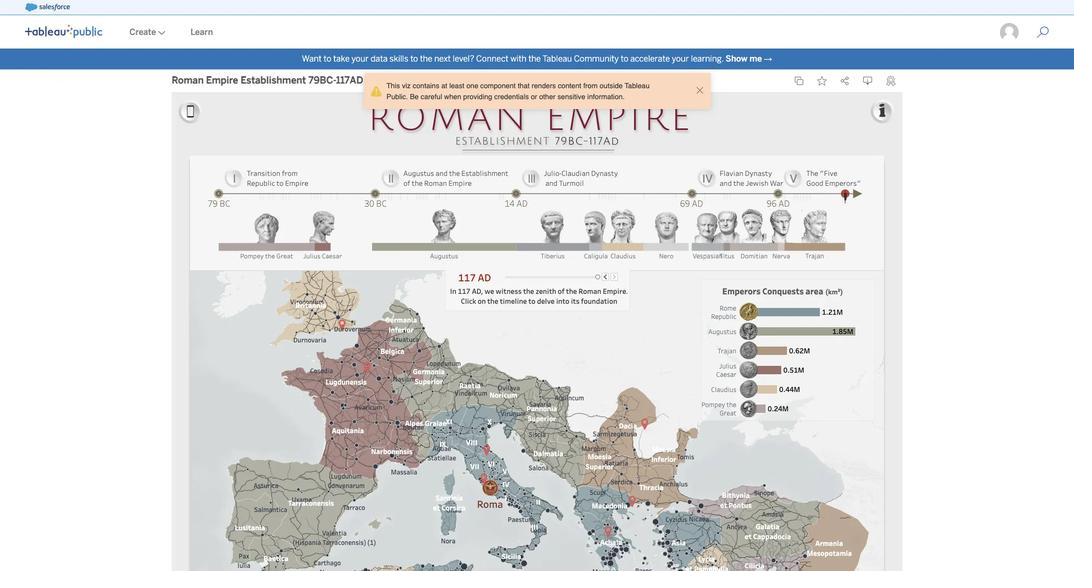 Task type: locate. For each thing, give the bounding box(es) containing it.
tableau up content
[[543, 54, 572, 64]]

careful
[[421, 92, 442, 101]]

at
[[442, 81, 447, 90]]

from
[[584, 81, 598, 90]]

me
[[750, 54, 762, 64]]

nominate for viz of the day image
[[887, 76, 896, 86]]

1 to from the left
[[324, 54, 331, 64]]

the
[[420, 54, 433, 64], [529, 54, 541, 64]]

0 horizontal spatial the
[[420, 54, 433, 64]]

want
[[302, 54, 322, 64]]

2 horizontal spatial to
[[621, 54, 629, 64]]

1 your from the left
[[352, 54, 369, 64]]

community
[[574, 54, 619, 64]]

learn
[[191, 27, 213, 37]]

2 the from the left
[[529, 54, 541, 64]]

make a copy image
[[795, 76, 804, 86]]

tableau right outside
[[625, 81, 650, 90]]

the left next
[[420, 54, 433, 64]]

1 horizontal spatial the
[[529, 54, 541, 64]]

or
[[531, 92, 537, 101]]

your left learning.
[[672, 54, 689, 64]]

to left accelerate
[[621, 54, 629, 64]]

to right skills
[[410, 54, 418, 64]]

when
[[444, 92, 461, 101]]

‫nir smilga‬‎ link
[[378, 75, 420, 87]]

1 horizontal spatial to
[[410, 54, 418, 64]]

providing
[[463, 92, 492, 101]]

create
[[129, 27, 156, 37]]

go to search image
[[1024, 26, 1062, 39]]

your
[[352, 54, 369, 64], [672, 54, 689, 64]]

be
[[410, 92, 419, 101]]

1 horizontal spatial your
[[672, 54, 689, 64]]

the right the with
[[529, 54, 541, 64]]

3 to from the left
[[621, 54, 629, 64]]

other
[[539, 92, 556, 101]]

component
[[481, 81, 516, 90]]

1 vertical spatial tableau
[[625, 81, 650, 90]]

one
[[467, 81, 479, 90]]

renders
[[532, 81, 556, 90]]

accelerate
[[631, 54, 670, 64]]

0 vertical spatial tableau
[[543, 54, 572, 64]]

sensitive
[[558, 92, 586, 101]]

this viz contains at least one component that renders content from outside tableau public. be careful when providing credentials or other sensitive information.
[[387, 81, 650, 101]]

1 horizontal spatial tableau
[[625, 81, 650, 90]]

content
[[558, 81, 582, 90]]

to left take
[[324, 54, 331, 64]]

0 horizontal spatial to
[[324, 54, 331, 64]]

credentials
[[494, 92, 529, 101]]

1 the from the left
[[420, 54, 433, 64]]

connect
[[476, 54, 509, 64]]

smilga‬‎
[[393, 76, 420, 86]]

to
[[324, 54, 331, 64], [410, 54, 418, 64], [621, 54, 629, 64]]

roman
[[172, 75, 204, 86]]

tableau
[[543, 54, 572, 64], [625, 81, 650, 90]]

learning.
[[691, 54, 724, 64]]

want to take your data skills to the next level? connect with the tableau community to accelerate your learning. show me →
[[302, 54, 772, 64]]

data
[[371, 54, 388, 64]]

your right take
[[352, 54, 369, 64]]

0 horizontal spatial your
[[352, 54, 369, 64]]



Task type: vqa. For each thing, say whether or not it's contained in the screenshot.
2016.
no



Task type: describe. For each thing, give the bounding box(es) containing it.
favorite button image
[[818, 76, 827, 86]]

117ad
[[336, 75, 363, 86]]

learn link
[[178, 16, 226, 49]]

public.
[[387, 92, 408, 101]]

this viz contains at least one component that renders content from outside tableau public. be careful when providing credentials or other sensitive information. alert
[[368, 77, 693, 105]]

that
[[518, 81, 530, 90]]

salesforce logo image
[[25, 3, 70, 11]]

tableau inside this viz contains at least one component that renders content from outside tableau public. be careful when providing credentials or other sensitive information.
[[625, 81, 650, 90]]

viz
[[402, 81, 411, 90]]

take
[[333, 54, 350, 64]]

show
[[726, 54, 748, 64]]

logo image
[[25, 25, 102, 38]]

‫nir
[[378, 76, 391, 86]]

2 your from the left
[[672, 54, 689, 64]]

2 to from the left
[[410, 54, 418, 64]]

establishment
[[241, 75, 306, 86]]

terry.turtle image
[[999, 22, 1020, 43]]

create button
[[117, 16, 178, 49]]

→
[[764, 54, 772, 64]]

0 horizontal spatial tableau
[[543, 54, 572, 64]]

by
[[367, 76, 376, 86]]

roman empire establishment 79bc-117ad by ‫nir smilga‬‎
[[172, 75, 420, 86]]

empire
[[206, 75, 238, 86]]

level?
[[453, 54, 474, 64]]

information.
[[588, 92, 625, 101]]

least
[[449, 81, 465, 90]]

with
[[511, 54, 527, 64]]

skills
[[390, 54, 409, 64]]

next
[[434, 54, 451, 64]]

this
[[387, 81, 400, 90]]

show me link
[[726, 54, 762, 64]]

contains
[[413, 81, 440, 90]]

outside
[[600, 81, 623, 90]]

79bc-
[[309, 75, 336, 86]]



